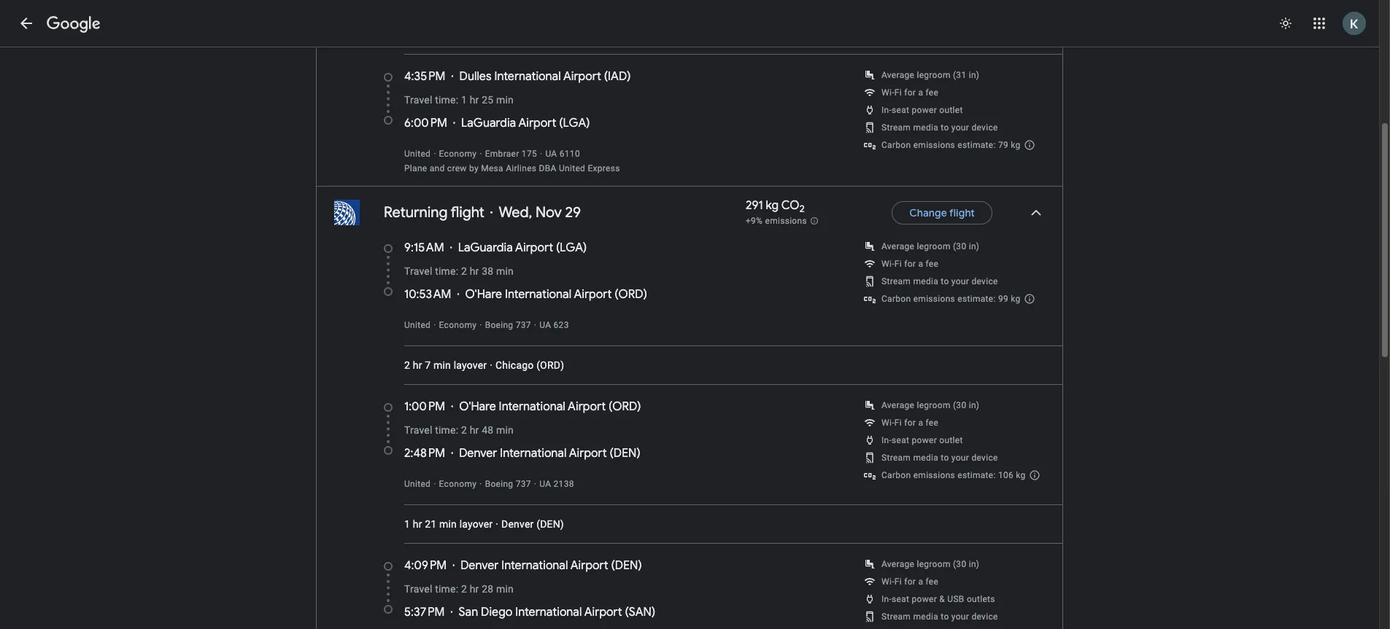 Task type: locate. For each thing, give the bounding box(es) containing it.
0 vertical spatial  image
[[453, 116, 455, 131]]

airport
[[563, 69, 601, 84], [518, 116, 556, 131], [515, 241, 553, 255], [574, 288, 612, 302], [568, 400, 606, 414], [569, 447, 607, 461], [570, 559, 608, 574], [584, 606, 622, 620]]

3 media from the top
[[913, 453, 938, 463]]

0 vertical spatial boeing 737
[[485, 320, 531, 331]]

a
[[918, 88, 923, 98], [918, 259, 923, 269], [918, 418, 923, 428], [918, 577, 923, 587]]

kg up +9% emissions
[[766, 198, 779, 213]]

737 left ua 623
[[516, 320, 531, 331]]

 image left denver (den)
[[496, 519, 498, 531]]

embraer
[[485, 149, 519, 159]]

average legroom (30 in) for (ord)
[[882, 401, 980, 411]]

3 power from the top
[[912, 595, 937, 605]]

2 vertical spatial in-
[[882, 595, 892, 605]]

2 average legroom (30 in) from the top
[[882, 401, 980, 411]]

2 vertical spatial estimate:
[[958, 471, 996, 481]]

in-
[[882, 105, 892, 115], [882, 436, 892, 446], [882, 595, 892, 605]]

for up the carbon emissions estimate: 99 kg
[[904, 259, 916, 269]]

1 estimate: from the top
[[958, 140, 996, 150]]

3 average from the top
[[882, 401, 914, 411]]

time:
[[435, 94, 458, 106], [435, 266, 458, 277], [435, 425, 458, 436], [435, 584, 458, 595]]

stream up 'carbon emissions estimate: 79 kg'
[[882, 123, 911, 133]]

(den)
[[610, 447, 641, 461], [536, 519, 564, 531], [611, 559, 642, 574]]

o'hare down 38
[[465, 288, 502, 302]]

fee for (lga)
[[926, 259, 939, 269]]

chicago (ord)
[[496, 360, 564, 371]]

united down 10:53 am
[[404, 320, 431, 331]]

denver international airport (den) for 4:09 pm
[[461, 559, 642, 574]]

28
[[482, 584, 494, 595]]

2 wi- from the top
[[882, 259, 894, 269]]

1 vertical spatial denver international airport (den)
[[461, 559, 642, 574]]

to up the carbon emissions estimate: 99 kg
[[941, 277, 949, 287]]

average legroom (30 in) for (den)
[[882, 560, 980, 570]]

carbon
[[882, 140, 911, 150], [882, 294, 911, 304], [882, 471, 911, 481]]

2 average from the top
[[882, 242, 914, 252]]

device up carbon emissions estimate: 106 kilograms element
[[972, 453, 998, 463]]

seat
[[892, 105, 909, 115], [892, 436, 909, 446], [892, 595, 909, 605]]

kg inside 291 kg co 2
[[766, 198, 779, 213]]

time: up 6:00 pm
[[435, 94, 458, 106]]

1 vertical spatial laguardia airport (lga)
[[458, 241, 587, 255]]

international for 4:09 pm
[[502, 559, 568, 574]]

(iad)
[[604, 69, 631, 84]]

international for 2:48 pm
[[500, 447, 567, 461]]

layover right 7
[[454, 360, 487, 371]]

3 seat from the top
[[892, 595, 909, 605]]

1 vertical spatial (den)
[[536, 519, 564, 531]]

travel time: 2 hr 28 min
[[404, 584, 514, 595]]

emissions for +9% emissions
[[765, 216, 807, 226]]

carbon emissions estimate: 99 kilograms element
[[882, 294, 1021, 304]]

stream down in-seat power & usb outlets
[[882, 612, 911, 622]]

laguardia airport (lga) down the wed,
[[458, 241, 587, 255]]

1 device from the top
[[972, 123, 998, 133]]

legroom left (31
[[917, 70, 951, 80]]

0 vertical spatial seat
[[892, 105, 909, 115]]

2 boeing from the top
[[485, 479, 513, 490]]

economy
[[439, 149, 477, 159], [439, 320, 477, 331], [439, 479, 477, 490]]

0 vertical spatial denver international airport (den)
[[459, 447, 641, 461]]

2 737 from the top
[[516, 479, 531, 490]]

a down average legroom (31 in)
[[918, 88, 923, 98]]

1 horizontal spatial 1
[[461, 94, 467, 106]]

fi for laguardia airport (lga)
[[894, 259, 902, 269]]

1 boeing 737 from the top
[[485, 320, 531, 331]]

estimate: for 106
[[958, 471, 996, 481]]

your
[[951, 123, 969, 133], [951, 277, 969, 287], [951, 453, 969, 463], [951, 612, 969, 622]]

(30
[[953, 242, 967, 252], [953, 401, 967, 411], [953, 560, 967, 570]]

3 your from the top
[[951, 453, 969, 463]]

0 vertical spatial carbon
[[882, 140, 911, 150]]

3 wi-fi for a fee from the top
[[882, 418, 939, 428]]

outlet up carbon emissions estimate: 106 kilograms element
[[939, 436, 963, 446]]

3 estimate: from the top
[[958, 471, 996, 481]]

denver international airport (den) down denver (den)
[[461, 559, 642, 574]]

0 vertical spatial estimate:
[[958, 140, 996, 150]]

2 vertical spatial average legroom (30 in)
[[882, 560, 980, 570]]

in- for (ord)
[[882, 436, 892, 446]]

legroom up carbon emissions estimate: 106 kilograms element
[[917, 401, 951, 411]]

emissions for carbon emissions estimate: 106 kg
[[913, 471, 955, 481]]

1 vertical spatial average legroom (30 in)
[[882, 401, 980, 411]]

0 vertical spatial o'hare
[[465, 288, 502, 302]]

4 in) from the top
[[969, 560, 980, 570]]

layover for o'hare international airport
[[454, 360, 487, 371]]

0 vertical spatial outlet
[[939, 105, 963, 115]]

economy up "2 hr 7 min layover"
[[439, 320, 477, 331]]

hr left 38
[[470, 266, 479, 277]]

2 estimate: from the top
[[958, 294, 996, 304]]

device
[[972, 123, 998, 133], [972, 277, 998, 287], [972, 453, 998, 463], [972, 612, 998, 622]]

(ord)
[[615, 288, 647, 302], [536, 360, 564, 371], [609, 400, 641, 414]]

1 horizontal spatial flight
[[949, 207, 975, 220]]

carbon for carbon emissions estimate: 79 kg
[[882, 140, 911, 150]]

device down outlets
[[972, 612, 998, 622]]

stream up carbon emissions estimate: 106 kilograms element
[[882, 453, 911, 463]]

your up the carbon emissions estimate: 99 kg
[[951, 277, 969, 287]]

1 hr 21 min layover
[[404, 519, 493, 531]]

0 vertical spatial average legroom (30 in)
[[882, 242, 980, 252]]

carbon emissions estimate: 106 kilograms element
[[882, 471, 1026, 481]]

your down usb
[[951, 612, 969, 622]]

4 wi-fi for a fee from the top
[[882, 577, 939, 587]]

 image
[[540, 149, 543, 159], [490, 204, 493, 222], [534, 320, 537, 331], [496, 519, 498, 531]]

wi-fi for a fee up carbon emissions estimate: 106 kilograms element
[[882, 418, 939, 428]]

travel up 5:37 pm
[[404, 584, 432, 595]]

(ord) for 10:53 am
[[615, 288, 647, 302]]

laguardia airport (lga) up 175
[[461, 116, 590, 131]]

4 a from the top
[[918, 577, 923, 587]]

and
[[430, 163, 445, 174]]

united
[[404, 149, 431, 159], [559, 163, 585, 174], [404, 320, 431, 331], [404, 479, 431, 490]]

3 (30 from the top
[[953, 560, 967, 570]]

min right 48 on the left bottom
[[496, 425, 514, 436]]

2 up +9% emissions
[[800, 203, 805, 215]]

o'hare international airport (ord)
[[465, 288, 647, 302], [459, 400, 641, 414]]

emissions
[[913, 140, 955, 150], [765, 216, 807, 226], [913, 294, 955, 304], [913, 471, 955, 481]]

a up the carbon emissions estimate: 99 kg
[[918, 259, 923, 269]]

wi-fi for a fee for (den)
[[882, 577, 939, 587]]

0 vertical spatial in-
[[882, 105, 892, 115]]

fee up the carbon emissions estimate: 99 kg
[[926, 259, 939, 269]]

time: for 4:35 pm
[[435, 94, 458, 106]]

for down average legroom (31 in)
[[904, 88, 916, 98]]

stream media to your device
[[882, 123, 998, 133], [882, 277, 998, 287], [882, 453, 998, 463], [882, 612, 998, 622]]

media up the carbon emissions estimate: 99 kg
[[913, 277, 938, 287]]

4 stream media to your device from the top
[[882, 612, 998, 622]]

in)
[[969, 70, 980, 80], [969, 242, 980, 252], [969, 401, 980, 411], [969, 560, 980, 570]]

go back image
[[18, 15, 35, 32]]

 image left chicago
[[490, 360, 493, 371]]

min for laguardia
[[496, 266, 514, 277]]

0 vertical spatial boeing
[[485, 320, 513, 331]]

in-seat power & usb outlets
[[882, 595, 995, 605]]

2 wi-fi for a fee from the top
[[882, 259, 939, 269]]

2 device from the top
[[972, 277, 998, 287]]

denver international airport (den)
[[459, 447, 641, 461], [461, 559, 642, 574]]

3 travel from the top
[[404, 425, 432, 436]]

travel for 9:15 am
[[404, 266, 432, 277]]

2 in-seat power outlet from the top
[[882, 436, 963, 446]]

(lga) up ua 6110
[[559, 116, 590, 131]]

legroom for (ord)
[[917, 401, 951, 411]]

change appearance image
[[1268, 6, 1303, 41]]

1 wi-fi for a fee from the top
[[882, 88, 939, 98]]

1 to from the top
[[941, 123, 949, 133]]

 image right 175
[[540, 149, 543, 159]]

3 stream media to your device from the top
[[882, 453, 998, 463]]

79
[[998, 140, 1009, 150]]

1 legroom from the top
[[917, 70, 951, 80]]

in-seat power outlet for (30
[[882, 436, 963, 446]]

economy up 1 hr 21 min layover
[[439, 479, 477, 490]]

wi-
[[882, 88, 894, 98], [882, 259, 894, 269], [882, 418, 894, 428], [882, 577, 894, 587]]

legroom down change
[[917, 242, 951, 252]]

estimate: for 79
[[958, 140, 996, 150]]

1 a from the top
[[918, 88, 923, 98]]

3 average legroom (30 in) from the top
[[882, 560, 980, 570]]

2 for denver international airport (den)
[[461, 584, 467, 595]]

device up carbon emissions estimate: 79 kilograms element at the top of the page
[[972, 123, 998, 133]]

fee down average legroom (31 in)
[[926, 88, 939, 98]]

travel up 2:48 pm 'text field'
[[404, 425, 432, 436]]

legroom up in-seat power & usb outlets
[[917, 560, 951, 570]]

3 legroom from the top
[[917, 401, 951, 411]]

3 fee from the top
[[926, 418, 939, 428]]

by
[[469, 163, 479, 174]]

4 time: from the top
[[435, 584, 458, 595]]

2 vertical spatial economy
[[439, 479, 477, 490]]

in-seat power outlet
[[882, 105, 963, 115], [882, 436, 963, 446]]

2 in) from the top
[[969, 242, 980, 252]]

hr left 28
[[470, 584, 479, 595]]

power for (ord)
[[912, 436, 937, 446]]

boeing 737 for denver
[[485, 479, 531, 490]]

2 vertical spatial (30
[[953, 560, 967, 570]]

san diego international airport (san)
[[459, 606, 656, 620]]

o'hare for 1:00 pm
[[459, 400, 496, 414]]

2 outlet from the top
[[939, 436, 963, 446]]

time: for 1:00 pm
[[435, 425, 458, 436]]

4 average from the top
[[882, 560, 914, 570]]

2 fee from the top
[[926, 259, 939, 269]]

2 vertical spatial seat
[[892, 595, 909, 605]]

2 left 38
[[461, 266, 467, 277]]

international down chicago (ord)
[[499, 400, 565, 414]]

boeing 737 up denver (den)
[[485, 479, 531, 490]]

1 vertical spatial (lga)
[[556, 241, 587, 255]]

for for (lga)
[[904, 259, 916, 269]]

3 a from the top
[[918, 418, 923, 428]]

for up in-seat power & usb outlets
[[904, 577, 916, 587]]

1 vertical spatial in-seat power outlet
[[882, 436, 963, 446]]

2 in- from the top
[[882, 436, 892, 446]]

laguardia up 38
[[458, 241, 513, 255]]

1 vertical spatial outlet
[[939, 436, 963, 446]]

2 for from the top
[[904, 259, 916, 269]]

38
[[482, 266, 494, 277]]

4 to from the top
[[941, 612, 949, 622]]

1 seat from the top
[[892, 105, 909, 115]]

seat left the &
[[892, 595, 909, 605]]

(den) for 4:09 pm
[[611, 559, 642, 574]]

0 vertical spatial (30
[[953, 242, 967, 252]]

2 vertical spatial power
[[912, 595, 937, 605]]

1 in-seat power outlet from the top
[[882, 105, 963, 115]]

Arrival time: 2:48 PM. text field
[[404, 447, 445, 461]]

1 vertical spatial 737
[[516, 479, 531, 490]]

emissions up change
[[913, 140, 955, 150]]

wi-fi for a fee up in-seat power & usb outlets
[[882, 577, 939, 587]]

1 left 21
[[404, 519, 410, 531]]

wi-fi for a fee
[[882, 88, 939, 98], [882, 259, 939, 269], [882, 418, 939, 428], [882, 577, 939, 587]]

2 power from the top
[[912, 436, 937, 446]]

0 horizontal spatial  image
[[453, 116, 455, 131]]

4 wi- from the top
[[882, 577, 894, 587]]

hr left 48 on the left bottom
[[470, 425, 479, 436]]

0 vertical spatial 1
[[461, 94, 467, 106]]

1 stream from the top
[[882, 123, 911, 133]]

laguardia airport (lga)
[[461, 116, 590, 131], [458, 241, 587, 255]]

o'hare international airport (ord) for 10:53 am
[[465, 288, 647, 302]]

1 power from the top
[[912, 105, 937, 115]]

fee for (ord)
[[926, 418, 939, 428]]

to down the &
[[941, 612, 949, 622]]

boeing up chicago
[[485, 320, 513, 331]]

flight for returning flight
[[451, 204, 484, 222]]

flight inside button
[[949, 207, 975, 220]]

your up carbon emissions estimate: 106 kilograms element
[[951, 453, 969, 463]]

(30 up usb
[[953, 560, 967, 570]]

1 vertical spatial carbon
[[882, 294, 911, 304]]

0 horizontal spatial flight
[[451, 204, 484, 222]]

united for dulles international airport (iad)
[[404, 149, 431, 159]]

media
[[913, 123, 938, 133], [913, 277, 938, 287], [913, 453, 938, 463], [913, 612, 938, 622]]

wed, nov 29
[[499, 204, 581, 222]]

media up carbon emissions estimate: 106 kilograms element
[[913, 453, 938, 463]]

denver right 1 hr 21 min layover
[[501, 519, 534, 531]]

for up carbon emissions estimate: 106 kilograms element
[[904, 418, 916, 428]]

1 vertical spatial layover
[[460, 519, 493, 531]]

travel down 9:15 am at the top left of the page
[[404, 266, 432, 277]]

time: down the departure time: 4:09 pm. text field
[[435, 584, 458, 595]]

1 vertical spatial economy
[[439, 320, 477, 331]]

1 outlet from the top
[[939, 105, 963, 115]]

boeing
[[485, 320, 513, 331], [485, 479, 513, 490]]

175
[[522, 149, 537, 159]]

outlet
[[939, 105, 963, 115], [939, 436, 963, 446]]

1 vertical spatial denver
[[501, 519, 534, 531]]

1:00 pm
[[404, 400, 445, 414]]

for
[[904, 88, 916, 98], [904, 259, 916, 269], [904, 418, 916, 428], [904, 577, 916, 587]]

2 horizontal spatial  image
[[534, 479, 537, 490]]

1 vertical spatial seat
[[892, 436, 909, 446]]

min
[[496, 94, 514, 106], [496, 266, 514, 277], [433, 360, 451, 371], [496, 425, 514, 436], [439, 519, 457, 531], [496, 584, 514, 595]]

1 vertical spatial o'hare international airport (ord)
[[459, 400, 641, 414]]

2 legroom from the top
[[917, 242, 951, 252]]

layover right 21
[[460, 519, 493, 531]]

stream
[[882, 123, 911, 133], [882, 277, 911, 287], [882, 453, 911, 463], [882, 612, 911, 622]]

(lga) down 29
[[556, 241, 587, 255]]

stream up the carbon emissions estimate: 99 kg
[[882, 277, 911, 287]]

3 carbon from the top
[[882, 471, 911, 481]]

Departure time: 4:09 PM. text field
[[404, 559, 447, 574]]

2 left 7
[[404, 360, 410, 371]]

to
[[941, 123, 949, 133], [941, 277, 949, 287], [941, 453, 949, 463], [941, 612, 949, 622]]

flight
[[451, 204, 484, 222], [949, 207, 975, 220]]

change flight
[[910, 207, 975, 220]]

wi-fi for a fee down average legroom (31 in)
[[882, 88, 939, 98]]

estimate: left 106
[[958, 471, 996, 481]]

0 vertical spatial power
[[912, 105, 937, 115]]

0 horizontal spatial 1
[[404, 519, 410, 531]]

2 vertical spatial denver
[[461, 559, 499, 574]]

1 vertical spatial (30
[[953, 401, 967, 411]]

2 fi from the top
[[894, 259, 902, 269]]

4 your from the top
[[951, 612, 969, 622]]

1 carbon from the top
[[882, 140, 911, 150]]

estimate: left 79
[[958, 140, 996, 150]]

time: for 9:15 am
[[435, 266, 458, 277]]

laguardia
[[461, 116, 516, 131], [458, 241, 513, 255]]

2 carbon from the top
[[882, 294, 911, 304]]

kg right 79
[[1011, 140, 1021, 150]]

4 fee from the top
[[926, 577, 939, 587]]

power for (den)
[[912, 595, 937, 605]]

0 vertical spatial denver
[[459, 447, 497, 461]]

a for (den)
[[918, 577, 923, 587]]

1 vertical spatial power
[[912, 436, 937, 446]]

united down ua 6110
[[559, 163, 585, 174]]

o'hare international airport (ord) up ua 623
[[465, 288, 647, 302]]

legroom for (lga)
[[917, 242, 951, 252]]

0 vertical spatial (ord)
[[615, 288, 647, 302]]

boeing up denver (den)
[[485, 479, 513, 490]]

denver for 2:48 pm
[[459, 447, 497, 461]]

international up ua 623
[[505, 288, 571, 302]]

power left the &
[[912, 595, 937, 605]]

1 time: from the top
[[435, 94, 458, 106]]

denver international airport (den) up ua 2138 on the bottom of the page
[[459, 447, 641, 461]]

legroom
[[917, 70, 951, 80], [917, 242, 951, 252], [917, 401, 951, 411], [917, 560, 951, 570]]

3 economy from the top
[[439, 479, 477, 490]]

1 vertical spatial  image
[[490, 360, 493, 371]]

time: up 10:53 am text box
[[435, 266, 458, 277]]

1 fi from the top
[[894, 88, 902, 98]]

0 vertical spatial economy
[[439, 149, 477, 159]]

0 vertical spatial in-seat power outlet
[[882, 105, 963, 115]]

4 for from the top
[[904, 577, 916, 587]]

2 time: from the top
[[435, 266, 458, 277]]

1 economy from the top
[[439, 149, 477, 159]]

min for o'hare
[[496, 425, 514, 436]]

1 737 from the top
[[516, 320, 531, 331]]

2 vertical spatial (den)
[[611, 559, 642, 574]]

Arrival time: 10:53 AM. text field
[[404, 288, 451, 302]]

+9% emissions
[[746, 216, 807, 226]]

media up carbon emissions estimate: 79 kilograms element at the top of the page
[[913, 123, 938, 133]]

48
[[482, 425, 494, 436]]

hr left 21
[[413, 519, 422, 531]]

travel time: 1 hr 25 min
[[404, 94, 514, 106]]

3 in) from the top
[[969, 401, 980, 411]]

flight for change flight
[[949, 207, 975, 220]]

2 a from the top
[[918, 259, 923, 269]]

4 legroom from the top
[[917, 560, 951, 570]]

 image down travel time: 1 hr 25 min
[[453, 116, 455, 131]]

0 vertical spatial layover
[[454, 360, 487, 371]]

estimate: left 99
[[958, 294, 996, 304]]

returning flight
[[384, 204, 484, 222]]

carbon emissions estimate: 106 kg
[[882, 471, 1026, 481]]

boeing 737
[[485, 320, 531, 331], [485, 479, 531, 490]]

1 vertical spatial boeing
[[485, 479, 513, 490]]

1 horizontal spatial  image
[[490, 360, 493, 371]]

1 travel from the top
[[404, 94, 432, 106]]

wi- for denver international airport (den)
[[882, 577, 894, 587]]

2 vertical spatial carbon
[[882, 471, 911, 481]]

for for (ord)
[[904, 418, 916, 428]]

2 vertical spatial (ord)
[[609, 400, 641, 414]]

average legroom (31 in)
[[882, 70, 980, 80]]

boeing for denver
[[485, 479, 513, 490]]

3 wi- from the top
[[882, 418, 894, 428]]

1 vertical spatial boeing 737
[[485, 479, 531, 490]]

boeing 737 up chicago
[[485, 320, 531, 331]]

international right dulles
[[494, 69, 561, 84]]

3 in- from the top
[[882, 595, 892, 605]]

1 vertical spatial estimate:
[[958, 294, 996, 304]]

stream media to your device up carbon emissions estimate: 106 kilograms element
[[882, 453, 998, 463]]

2 (30 from the top
[[953, 401, 967, 411]]

travel for 1:00 pm
[[404, 425, 432, 436]]

3 time: from the top
[[435, 425, 458, 436]]

2 seat from the top
[[892, 436, 909, 446]]

hr
[[470, 94, 479, 106], [470, 266, 479, 277], [413, 360, 422, 371], [470, 425, 479, 436], [413, 519, 422, 531], [470, 584, 479, 595]]

4 fi from the top
[[894, 577, 902, 587]]

o'hare international airport (ord) for 1:00 pm
[[459, 400, 641, 414]]

o'hare
[[465, 288, 502, 302], [459, 400, 496, 414]]

2 travel from the top
[[404, 266, 432, 277]]

san
[[459, 606, 478, 620]]

 image
[[453, 116, 455, 131], [490, 360, 493, 371], [534, 479, 537, 490]]

layover for denver international airport
[[460, 519, 493, 531]]

 image for laguardia airport (lga)
[[453, 116, 455, 131]]

0 vertical spatial o'hare international airport (ord)
[[465, 288, 647, 302]]

travel time: 2 hr 38 min
[[404, 266, 514, 277]]

united up plane
[[404, 149, 431, 159]]

kg right 99
[[1011, 294, 1021, 304]]

1 vertical spatial in-
[[882, 436, 892, 446]]

kg
[[1011, 140, 1021, 150], [766, 198, 779, 213], [1011, 294, 1021, 304], [1016, 471, 1026, 481]]

&
[[939, 595, 945, 605]]

usb
[[947, 595, 964, 605]]

1 boeing from the top
[[485, 320, 513, 331]]

fee up in-seat power & usb outlets
[[926, 577, 939, 587]]

 image left ua 2138 on the bottom of the page
[[534, 479, 537, 490]]

1 vertical spatial o'hare
[[459, 400, 496, 414]]

to up carbon emissions estimate: 79 kilograms element at the top of the page
[[941, 123, 949, 133]]

estimate:
[[958, 140, 996, 150], [958, 294, 996, 304], [958, 471, 996, 481]]

2 for o'hare international airport (ord)
[[461, 425, 467, 436]]

to up carbon emissions estimate: 106 kilograms element
[[941, 453, 949, 463]]

average
[[882, 70, 914, 80], [882, 242, 914, 252], [882, 401, 914, 411], [882, 560, 914, 570]]

denver international airport (den) for 2:48 pm
[[459, 447, 641, 461]]

4 travel from the top
[[404, 584, 432, 595]]

emissions left 99
[[913, 294, 955, 304]]

international
[[494, 69, 561, 84], [505, 288, 571, 302], [499, 400, 565, 414], [500, 447, 567, 461], [502, 559, 568, 574], [515, 606, 582, 620]]

min right 7
[[433, 360, 451, 371]]

hr for dulles
[[470, 94, 479, 106]]

travel for 4:35 pm
[[404, 94, 432, 106]]

Departure time: 9:15 AM. text field
[[404, 241, 444, 255]]

returning
[[384, 204, 448, 222]]

kg for carbon emissions estimate: 99 kg
[[1011, 294, 1021, 304]]

emissions for carbon emissions estimate: 99 kg
[[913, 294, 955, 304]]

carbon emissions estimate: 79 kilograms element
[[882, 140, 1021, 150]]

chicago
[[496, 360, 534, 371]]

in-seat power outlet down average legroom (31 in)
[[882, 105, 963, 115]]

(lga)
[[559, 116, 590, 131], [556, 241, 587, 255]]

diego
[[481, 606, 513, 620]]

outlet up carbon emissions estimate: 79 kilograms element at the top of the page
[[939, 105, 963, 115]]

0 vertical spatial 737
[[516, 320, 531, 331]]

fee
[[926, 88, 939, 98], [926, 259, 939, 269], [926, 418, 939, 428], [926, 577, 939, 587]]

2 economy from the top
[[439, 320, 477, 331]]

0 vertical spatial (den)
[[610, 447, 641, 461]]

flight down by
[[451, 204, 484, 222]]

boeing 737 for o'hare
[[485, 320, 531, 331]]

3 fi from the top
[[894, 418, 902, 428]]

3 for from the top
[[904, 418, 916, 428]]

Arrival time: 6:00 PM. text field
[[404, 116, 447, 131]]

fi
[[894, 88, 902, 98], [894, 259, 902, 269], [894, 418, 902, 428], [894, 577, 902, 587]]



Task type: describe. For each thing, give the bounding box(es) containing it.
hr left 7
[[413, 360, 422, 371]]

in- for (den)
[[882, 595, 892, 605]]

fi for denver international airport (den)
[[894, 577, 902, 587]]

5:37 pm
[[404, 606, 445, 620]]

change flight button
[[892, 196, 992, 231]]

4:09 pm
[[404, 559, 447, 574]]

106
[[998, 471, 1014, 481]]

time: for 4:09 pm
[[435, 584, 458, 595]]

29
[[565, 204, 581, 222]]

1 wi- from the top
[[882, 88, 894, 98]]

mesa
[[481, 163, 503, 174]]

Departure time: 4:35 PM. text field
[[404, 69, 446, 84]]

2 stream from the top
[[882, 277, 911, 287]]

1 vertical spatial (ord)
[[536, 360, 564, 371]]

Departure time: 1:00 PM. text field
[[404, 400, 445, 414]]

291 kg co 2
[[746, 198, 805, 215]]

(30 for (den)
[[953, 560, 967, 570]]

1 stream media to your device from the top
[[882, 123, 998, 133]]

a for (lga)
[[918, 259, 923, 269]]

united for laguardia airport (lga)
[[404, 320, 431, 331]]

wi- for o'hare international airport (ord)
[[882, 418, 894, 428]]

1 vertical spatial 1
[[404, 519, 410, 531]]

99
[[998, 294, 1009, 304]]

change
[[910, 207, 947, 220]]

economy for 6:00 pm
[[439, 149, 477, 159]]

0 vertical spatial laguardia airport (lga)
[[461, 116, 590, 131]]

(den) for 2:48 pm
[[610, 447, 641, 461]]

4 stream from the top
[[882, 612, 911, 622]]

express
[[588, 163, 620, 174]]

3 device from the top
[[972, 453, 998, 463]]

emissions for carbon emissions estimate: 79 kg
[[913, 140, 955, 150]]

outlets
[[967, 595, 995, 605]]

in) for o'hare international airport (ord)
[[969, 242, 980, 252]]

seat for o'hare international airport (ord)
[[892, 436, 909, 446]]

ua 2138
[[539, 479, 574, 490]]

21
[[425, 519, 437, 531]]

1 in) from the top
[[969, 70, 980, 80]]

ua 623
[[539, 320, 569, 331]]

7
[[425, 360, 431, 371]]

291
[[746, 198, 763, 213]]

seat for denver international airport (den)
[[892, 595, 909, 605]]

min for dulles
[[496, 94, 514, 106]]

2 vertical spatial  image
[[534, 479, 537, 490]]

wed,
[[499, 204, 532, 222]]

2 inside 291 kg co 2
[[800, 203, 805, 215]]

wi- for laguardia airport (lga)
[[882, 259, 894, 269]]

2 your from the top
[[951, 277, 969, 287]]

2 media from the top
[[913, 277, 938, 287]]

embraer 175
[[485, 149, 537, 159]]

denver (den)
[[501, 519, 564, 531]]

(ord) for 1:00 pm
[[609, 400, 641, 414]]

crew
[[447, 163, 467, 174]]

average for denver international airport (den)
[[882, 560, 914, 570]]

 image for chicago (ord)
[[490, 360, 493, 371]]

united for o'hare international airport (ord)
[[404, 479, 431, 490]]

outlet for (30
[[939, 436, 963, 446]]

1 media from the top
[[913, 123, 938, 133]]

1 for from the top
[[904, 88, 916, 98]]

fee for (den)
[[926, 577, 939, 587]]

boeing for o'hare
[[485, 320, 513, 331]]

4 media from the top
[[913, 612, 938, 622]]

average for o'hare international airport (ord)
[[882, 401, 914, 411]]

international right diego
[[515, 606, 582, 620]]

for for (den)
[[904, 577, 916, 587]]

international for 1:00 pm
[[499, 400, 565, 414]]

kg for carbon emissions estimate: 79 kg
[[1011, 140, 1021, 150]]

carbon for carbon emissions estimate: 106 kg
[[882, 471, 911, 481]]

average for laguardia airport (lga)
[[882, 242, 914, 252]]

1 vertical spatial laguardia
[[458, 241, 513, 255]]

plane
[[404, 163, 427, 174]]

dulles international airport (iad)
[[459, 69, 631, 84]]

+9%
[[746, 216, 763, 226]]

carbon for carbon emissions estimate: 99 kg
[[882, 294, 911, 304]]

737 for o'hare
[[516, 320, 531, 331]]

in) for san diego international airport (san)
[[969, 560, 980, 570]]

0 vertical spatial laguardia
[[461, 116, 516, 131]]

9:15 am
[[404, 241, 444, 255]]

hr for denver
[[470, 584, 479, 595]]

international for 4:35 pm
[[494, 69, 561, 84]]

outlet for (31
[[939, 105, 963, 115]]

kg for carbon emissions estimate: 106 kg
[[1016, 471, 1026, 481]]

in-seat power outlet for (31
[[882, 105, 963, 115]]

wi-fi for a fee for (lga)
[[882, 259, 939, 269]]

1 your from the top
[[951, 123, 969, 133]]

international for 10:53 am
[[505, 288, 571, 302]]

denver for 4:09 pm
[[461, 559, 499, 574]]

(30 for (ord)
[[953, 401, 967, 411]]

4 device from the top
[[972, 612, 998, 622]]

 image left the wed,
[[490, 204, 493, 222]]

3 stream from the top
[[882, 453, 911, 463]]

co
[[781, 198, 800, 213]]

Arrival time: 5:37 PM. text field
[[404, 606, 445, 620]]

a for (ord)
[[918, 418, 923, 428]]

estimate: for 99
[[958, 294, 996, 304]]

2 hr 7 min layover
[[404, 360, 487, 371]]

4:35 pm
[[404, 69, 446, 84]]

nov
[[536, 204, 562, 222]]

(san)
[[625, 606, 656, 620]]

min for denver
[[496, 584, 514, 595]]

1 fee from the top
[[926, 88, 939, 98]]

carbon emissions estimate: 79 kg
[[882, 140, 1021, 150]]

o'hare for 10:53 am
[[465, 288, 502, 302]]

dba
[[539, 163, 557, 174]]

airlines
[[506, 163, 537, 174]]

dulles
[[459, 69, 492, 84]]

1 average from the top
[[882, 70, 914, 80]]

plane and crew by mesa airlines dba united express
[[404, 163, 620, 174]]

travel time: 2 hr 48 min
[[404, 425, 514, 436]]

2 for laguardia airport (lga)
[[461, 266, 467, 277]]

3 to from the top
[[941, 453, 949, 463]]

fi for o'hare international airport (ord)
[[894, 418, 902, 428]]

economy for 10:53 am
[[439, 320, 477, 331]]

ua 6110
[[545, 149, 580, 159]]

wi-fi for a fee for (ord)
[[882, 418, 939, 428]]

legroom for (den)
[[917, 560, 951, 570]]

2 to from the top
[[941, 277, 949, 287]]

0 vertical spatial (lga)
[[559, 116, 590, 131]]

6:00 pm
[[404, 116, 447, 131]]

737 for denver
[[516, 479, 531, 490]]

25
[[482, 94, 494, 106]]

hr for o'hare
[[470, 425, 479, 436]]

1 in- from the top
[[882, 105, 892, 115]]

2:48 pm
[[404, 447, 445, 461]]

(31
[[953, 70, 967, 80]]

in) for denver international airport (den)
[[969, 401, 980, 411]]

min right 21
[[439, 519, 457, 531]]

 image left ua 623
[[534, 320, 537, 331]]

hr for laguardia
[[470, 266, 479, 277]]

10:53 am
[[404, 288, 451, 302]]

1 average legroom (30 in) from the top
[[882, 242, 980, 252]]

economy for 2:48 pm
[[439, 479, 477, 490]]

carbon emissions estimate: 99 kg
[[882, 294, 1021, 304]]

travel for 4:09 pm
[[404, 584, 432, 595]]

2 stream media to your device from the top
[[882, 277, 998, 287]]

1 (30 from the top
[[953, 242, 967, 252]]



Task type: vqa. For each thing, say whether or not it's contained in the screenshot.
Kg within 291 Kg Co 2
yes



